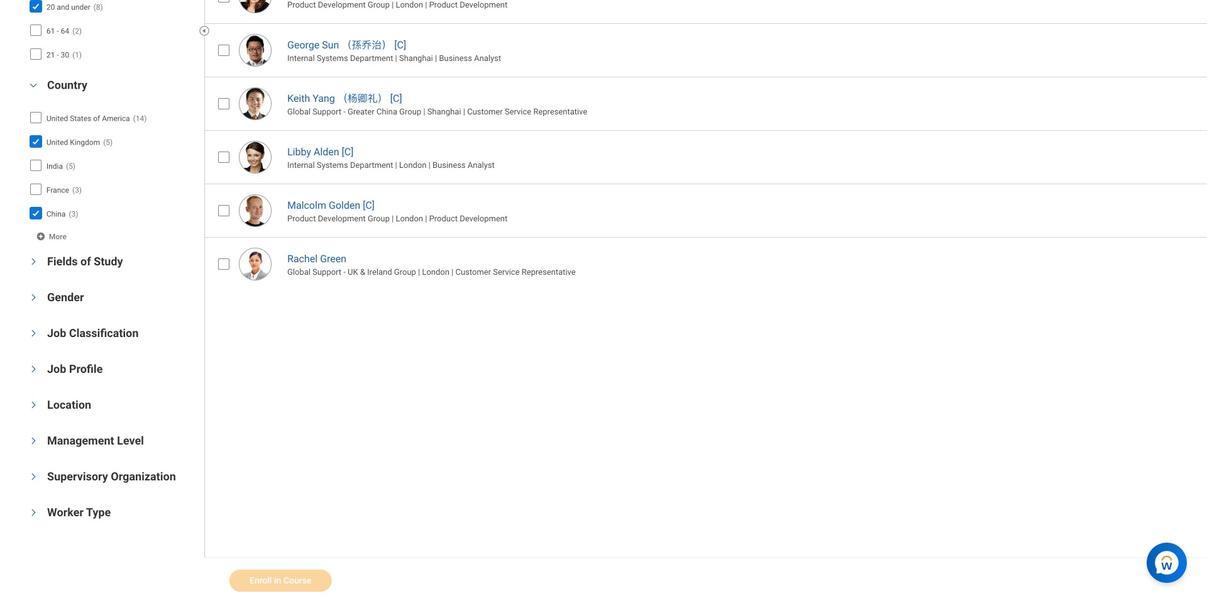 Task type: vqa. For each thing, say whether or not it's contained in the screenshot.
Candidate Rejection Analysis element
no



Task type: locate. For each thing, give the bounding box(es) containing it.
check small image
[[28, 134, 43, 149], [28, 206, 43, 221]]

check small image
[[28, 0, 43, 14]]

5 list item from the top
[[204, 184, 1208, 237]]

2 list item from the top
[[204, 23, 1208, 77]]

tree
[[28, 0, 194, 65], [28, 107, 194, 224]]

6 list item from the top
[[204, 237, 1208, 291]]

0 vertical spatial chevron down image
[[29, 290, 38, 305]]

1 check small image from the top
[[28, 134, 43, 149]]

1 list item from the top
[[204, 0, 1208, 23]]

1 vertical spatial tree
[[28, 107, 194, 224]]

group
[[25, 77, 198, 244]]

0 vertical spatial tree
[[28, 0, 194, 65]]

1 vertical spatial chevron down image
[[29, 398, 38, 413]]

1 vertical spatial check small image
[[28, 206, 43, 221]]

0 vertical spatial check small image
[[28, 134, 43, 149]]

4 list item from the top
[[204, 130, 1208, 184]]

2 tree from the top
[[28, 107, 194, 224]]

chevron down image
[[26, 81, 41, 90], [29, 254, 38, 269], [29, 326, 38, 341], [29, 362, 38, 377], [29, 433, 38, 449], [29, 469, 38, 484], [29, 505, 38, 520]]

chevron down image
[[29, 290, 38, 305], [29, 398, 38, 413]]

group inside filter search box
[[25, 77, 198, 244]]

list item
[[204, 0, 1208, 23], [204, 23, 1208, 77], [204, 77, 1208, 130], [204, 130, 1208, 184], [204, 184, 1208, 237], [204, 237, 1208, 291]]



Task type: describe. For each thing, give the bounding box(es) containing it.
2 chevron down image from the top
[[29, 398, 38, 413]]

1 tree from the top
[[28, 0, 194, 65]]

3 list item from the top
[[204, 77, 1208, 130]]

2 check small image from the top
[[28, 206, 43, 221]]

chevron down image inside "group"
[[26, 81, 41, 90]]

1 chevron down image from the top
[[29, 290, 38, 305]]

filter search field
[[25, 0, 204, 534]]



